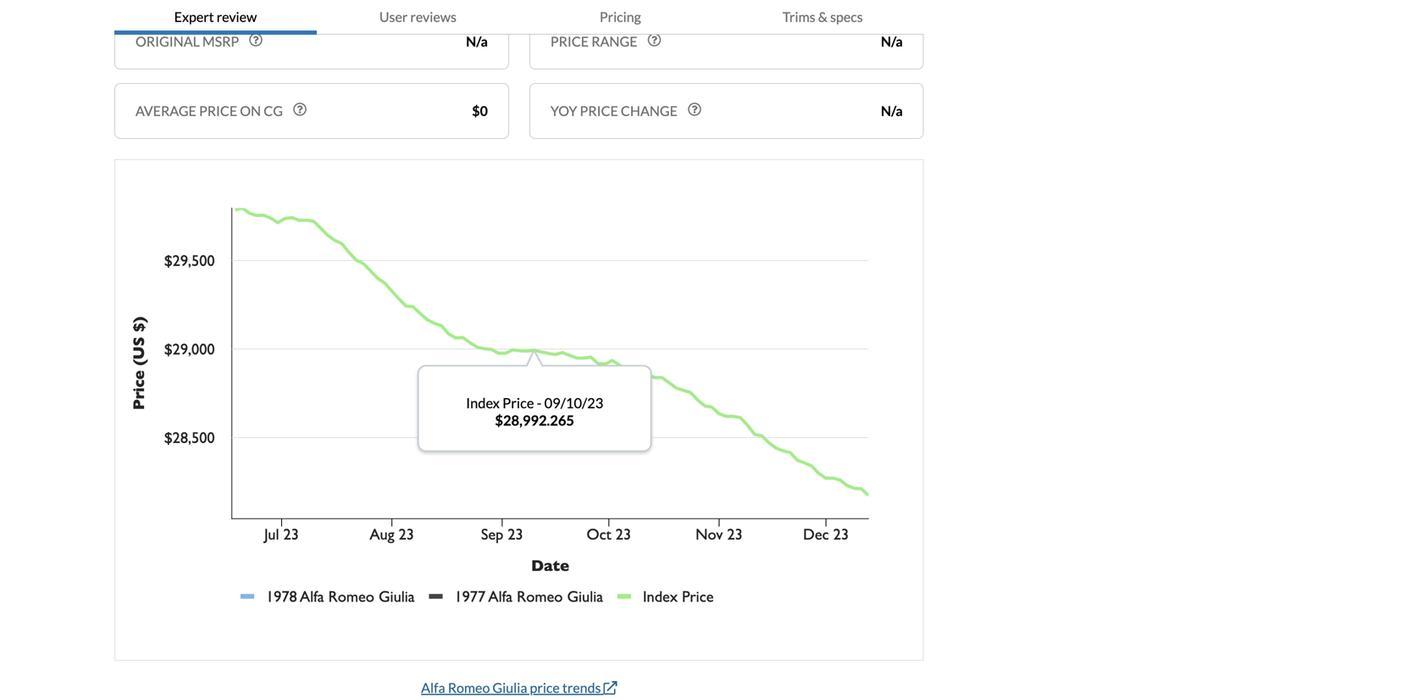 Task type: locate. For each thing, give the bounding box(es) containing it.
change
[[621, 103, 678, 119]]

n/a for original msrp
[[466, 33, 488, 50]]

price left on
[[199, 103, 237, 119]]

tab list
[[114, 0, 924, 35]]

average
[[136, 103, 196, 119]]

user reviews tab
[[317, 0, 519, 35]]

user
[[379, 8, 408, 25]]

price right 'giulia'
[[530, 680, 560, 696]]

question circle image right "cg"
[[293, 103, 307, 116]]

average price on cg
[[136, 103, 283, 119]]

reviews
[[410, 8, 457, 25]]

1 horizontal spatial price
[[530, 680, 560, 696]]

alfa romeo giulia price trends
[[421, 680, 601, 696]]

2 horizontal spatial question circle image
[[688, 103, 702, 116]]

question circle image right change
[[688, 103, 702, 116]]

yoy
[[551, 103, 577, 119]]

2 horizontal spatial price
[[580, 103, 618, 119]]

n/a for price range
[[881, 33, 903, 50]]

question circle image
[[648, 33, 661, 47], [293, 103, 307, 116], [688, 103, 702, 116]]

romeo
[[448, 680, 490, 696]]

expert
[[174, 8, 214, 25]]

0 horizontal spatial question circle image
[[293, 103, 307, 116]]

question circle image for yoy price change
[[688, 103, 702, 116]]

question circle image right range
[[648, 33, 661, 47]]

0 horizontal spatial price
[[199, 103, 237, 119]]

trims & specs tab
[[722, 0, 924, 35]]

range
[[592, 33, 638, 50]]

specs
[[830, 8, 863, 25]]

price right yoy
[[580, 103, 618, 119]]

n/a
[[466, 33, 488, 50], [881, 33, 903, 50], [881, 103, 903, 119]]

original
[[136, 33, 200, 50]]

price
[[199, 103, 237, 119], [580, 103, 618, 119], [530, 680, 560, 696]]

price for average
[[199, 103, 237, 119]]

msrp
[[202, 33, 239, 50]]

1 horizontal spatial question circle image
[[648, 33, 661, 47]]

alfa
[[421, 680, 445, 696]]

$0
[[472, 103, 488, 119]]

pricing tab
[[519, 0, 722, 35]]



Task type: vqa. For each thing, say whether or not it's contained in the screenshot.
the relevant
no



Task type: describe. For each thing, give the bounding box(es) containing it.
pricing
[[600, 8, 641, 25]]

expert review
[[174, 8, 257, 25]]

user reviews
[[379, 8, 457, 25]]

external link image
[[604, 681, 617, 695]]

question circle image for price range
[[648, 33, 661, 47]]

expert review tab
[[114, 0, 317, 35]]

n/a for yoy price change
[[881, 103, 903, 119]]

price
[[551, 33, 589, 50]]

alfa romeo giulia price trends link
[[421, 680, 617, 696]]

trims
[[783, 8, 816, 25]]

cg
[[264, 103, 283, 119]]

price for yoy
[[580, 103, 618, 119]]

&
[[818, 8, 828, 25]]

question circle image for average price on cg
[[293, 103, 307, 116]]

yoy price change
[[551, 103, 678, 119]]

trends
[[563, 680, 601, 696]]

review
[[217, 8, 257, 25]]

question circle image
[[249, 33, 263, 47]]

on
[[240, 103, 261, 119]]

giulia
[[493, 680, 527, 696]]

original msrp
[[136, 33, 239, 50]]

trims & specs
[[783, 8, 863, 25]]

tab list containing expert review
[[114, 0, 924, 35]]

price range
[[551, 33, 638, 50]]



